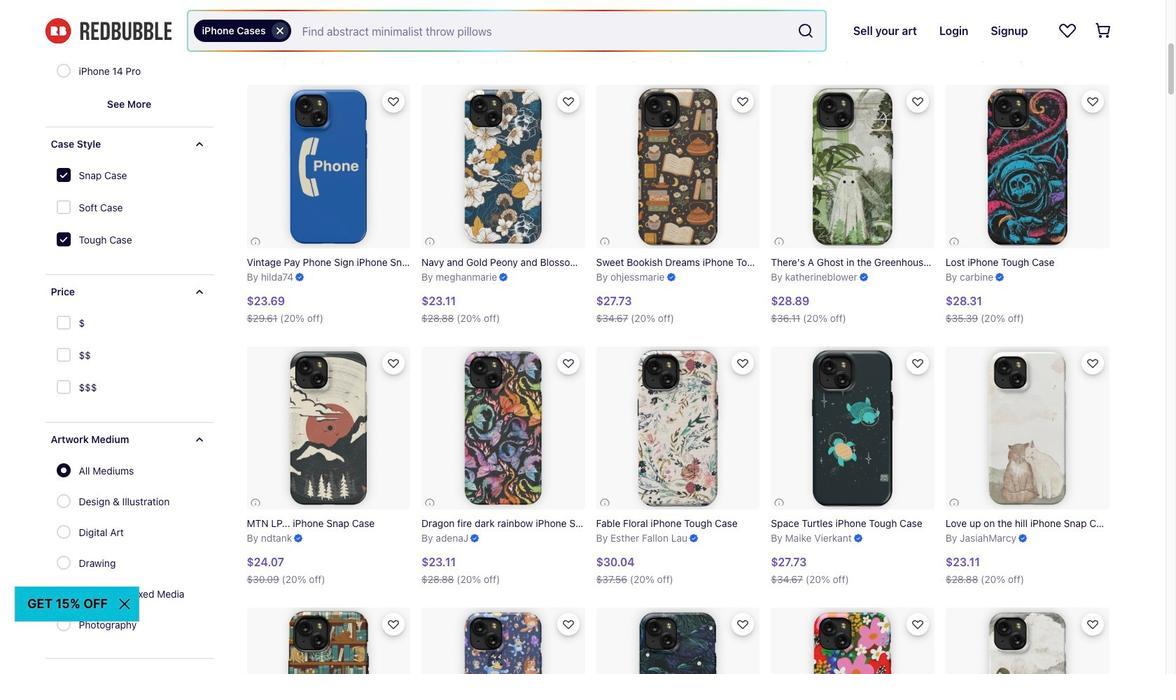 Task type: locate. For each thing, give the bounding box(es) containing it.
None radio
[[56, 556, 70, 570]]

case style group
[[55, 161, 132, 258]]

flower power! iphone snap case image
[[771, 608, 935, 675]]

dragon fire dark rainbow iphone snap case image
[[422, 347, 585, 510]]

model option group
[[56, 0, 171, 88]]

there's a ghost in the greenhouse again iphone tough case image
[[771, 85, 935, 249]]

None radio
[[56, 64, 70, 78], [56, 464, 70, 478], [56, 495, 70, 509], [56, 525, 70, 539], [56, 64, 70, 78], [56, 464, 70, 478], [56, 495, 70, 509], [56, 525, 70, 539]]

None checkbox
[[56, 168, 73, 185], [56, 200, 73, 217], [56, 233, 73, 249], [56, 316, 73, 333], [56, 348, 73, 365], [56, 380, 73, 397], [56, 168, 73, 185], [56, 200, 73, 217], [56, 233, 73, 249], [56, 316, 73, 333], [56, 348, 73, 365], [56, 380, 73, 397]]

lost iphone tough case image
[[946, 85, 1110, 249]]

None field
[[188, 11, 826, 50]]

fable floral  iphone tough case image
[[597, 347, 760, 510]]

dance mode bingo bandit chilli heeler iphone snap case image
[[422, 608, 585, 675]]



Task type: vqa. For each thing, say whether or not it's contained in the screenshot.
radio
yes



Task type: describe. For each thing, give the bounding box(es) containing it.
price group
[[55, 309, 97, 406]]

love up on the hill iphone snap case image
[[946, 347, 1110, 510]]

Search term search field
[[291, 11, 792, 50]]

artwork medium option group
[[56, 457, 193, 642]]

space turtles iphone tough case image
[[771, 347, 935, 510]]

vintage pay phone sign iphone snap case image
[[247, 85, 411, 249]]

sweet bookish dreams iphone tough case image
[[597, 85, 760, 249]]

navy and gold peony and blossom seamless pattern iphone snap case image
[[422, 85, 585, 249]]

mtn lp... iphone snap case image
[[247, 347, 411, 510]]

none radio inside artwork medium option group
[[56, 556, 70, 570]]

there's a ghost in the sunflower field again... iphone snap case image
[[946, 608, 1110, 675]]



